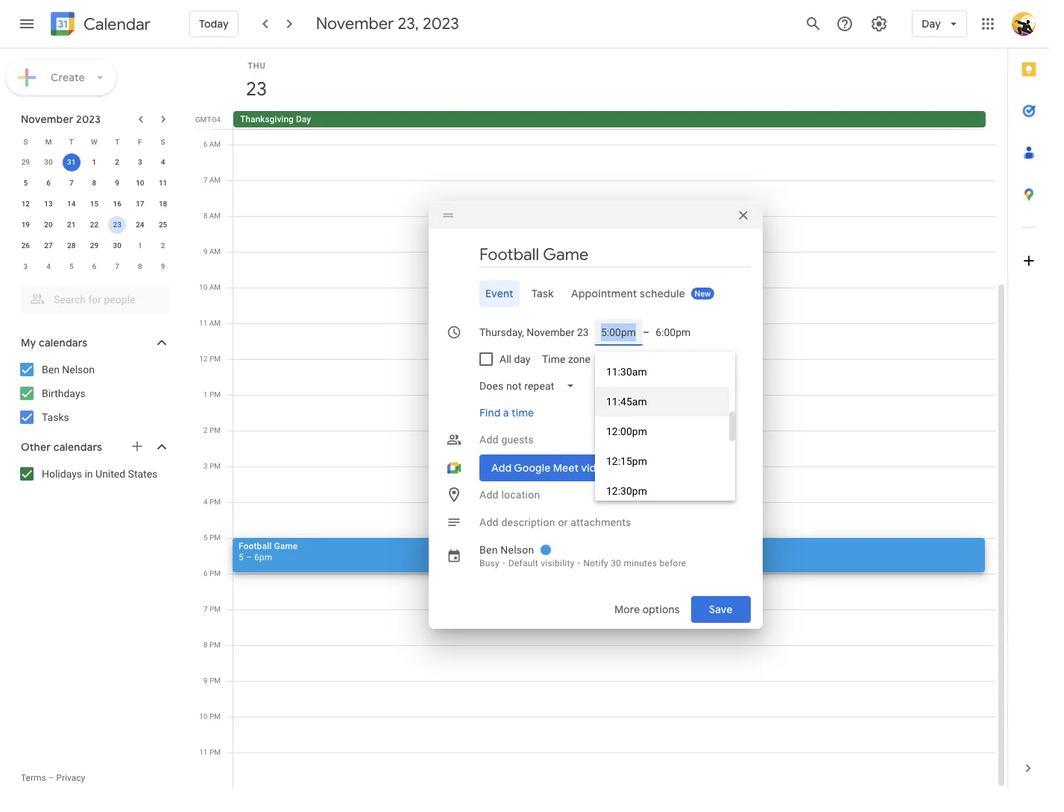 Task type: describe. For each thing, give the bounding box(es) containing it.
pm for 11 pm
[[210, 749, 221, 757]]

f
[[138, 138, 142, 146]]

today button
[[189, 6, 238, 42]]

calendars for my calendars
[[39, 336, 87, 350]]

5 pm
[[203, 534, 221, 542]]

time zone
[[542, 353, 591, 365]]

add for add location
[[480, 489, 499, 501]]

time
[[512, 406, 534, 420]]

11:45am
[[606, 396, 647, 408]]

m
[[45, 138, 52, 146]]

new element
[[691, 288, 715, 300]]

9 for december 9 element
[[161, 263, 165, 271]]

am for 7 am
[[209, 176, 221, 184]]

minutes
[[624, 559, 657, 569]]

6 for 'december 6' element
[[92, 263, 96, 271]]

5 down october 29 element
[[23, 179, 28, 187]]

13
[[44, 200, 53, 208]]

create
[[51, 71, 85, 84]]

football
[[239, 541, 272, 552]]

my
[[21, 336, 36, 350]]

row containing 12
[[14, 194, 175, 215]]

am for 8 am
[[209, 212, 221, 220]]

18
[[159, 200, 167, 208]]

21 element
[[62, 216, 80, 234]]

pm for 10 pm
[[210, 713, 221, 721]]

20
[[44, 221, 53, 229]]

pm for 3 pm
[[210, 462, 221, 471]]

tab list containing event
[[441, 280, 751, 307]]

31
[[67, 158, 76, 166]]

pm for 8 pm
[[210, 641, 221, 650]]

23 cell
[[106, 215, 129, 236]]

0 horizontal spatial 2023
[[76, 113, 101, 126]]

find
[[480, 406, 501, 420]]

10 for 10
[[136, 179, 144, 187]]

task button
[[526, 280, 560, 307]]

30 element
[[108, 237, 126, 255]]

december 4 element
[[40, 258, 57, 276]]

am for 11 am
[[209, 319, 221, 327]]

attachments
[[571, 517, 631, 529]]

22
[[90, 221, 99, 229]]

holidays
[[42, 468, 82, 480]]

23 element
[[108, 216, 126, 234]]

7 for 7 pm
[[203, 606, 208, 614]]

or
[[558, 517, 568, 529]]

7 for december 7 element
[[115, 263, 119, 271]]

23 grid
[[191, 48, 1007, 790]]

pm for 6 pm
[[210, 570, 221, 578]]

30 for "30" element
[[113, 242, 121, 250]]

15
[[90, 200, 99, 208]]

day inside dropdown button
[[922, 17, 941, 31]]

nelson inside "my calendars" list
[[62, 364, 95, 376]]

pm for 12 pm
[[210, 355, 221, 363]]

8 up 15
[[92, 179, 96, 187]]

task
[[532, 287, 554, 301]]

privacy link
[[56, 773, 85, 784]]

11 pm
[[199, 749, 221, 757]]

16
[[113, 200, 121, 208]]

9 am
[[203, 248, 221, 256]]

thanksgiving
[[240, 114, 294, 125]]

birthdays
[[42, 388, 86, 400]]

ben nelson inside "my calendars" list
[[42, 364, 95, 376]]

11:30am option
[[595, 357, 729, 387]]

2 t from the left
[[115, 138, 119, 146]]

am for 6 am
[[209, 140, 221, 148]]

Start time text field
[[601, 324, 637, 342]]

pm for 1 pm
[[210, 391, 221, 399]]

12 pm
[[199, 355, 221, 363]]

27 element
[[40, 237, 57, 255]]

row containing 29
[[14, 152, 175, 173]]

2 s from the left
[[161, 138, 165, 146]]

8 for 8 pm
[[203, 641, 208, 650]]

november 2023 grid
[[14, 131, 175, 277]]

4 for 4 pm
[[203, 498, 208, 506]]

other
[[21, 441, 51, 454]]

1 horizontal spatial 4
[[161, 158, 165, 166]]

november for november 23, 2023
[[316, 13, 394, 34]]

10 element
[[131, 175, 149, 192]]

1 pm
[[203, 391, 221, 399]]

8 am
[[203, 212, 221, 220]]

12:30pm option
[[595, 477, 729, 506]]

9 for 9 am
[[203, 248, 208, 256]]

december 9 element
[[154, 258, 172, 276]]

3 for december 3 element
[[23, 263, 28, 271]]

2 for 2 pm
[[203, 427, 208, 435]]

4 pm
[[203, 498, 221, 506]]

tasks
[[42, 412, 69, 424]]

add for add description or attachments
[[480, 517, 499, 529]]

united
[[96, 468, 125, 480]]

11:15am option
[[595, 327, 729, 357]]

add other calendars image
[[130, 439, 145, 454]]

holidays in united states
[[42, 468, 158, 480]]

settings menu image
[[871, 15, 888, 33]]

gmt-04
[[195, 116, 221, 124]]

gmt-
[[195, 116, 212, 124]]

other calendars
[[21, 441, 102, 454]]

event
[[485, 287, 514, 301]]

find a time button
[[474, 400, 540, 427]]

before
[[660, 559, 686, 569]]

13 element
[[40, 195, 57, 213]]

thu 23
[[245, 61, 266, 101]]

23,
[[398, 13, 419, 34]]

8 pm
[[203, 641, 221, 650]]

busy
[[480, 559, 500, 569]]

9 pm
[[203, 677, 221, 685]]

1 horizontal spatial tab list
[[1008, 48, 1049, 748]]

calendar
[[84, 14, 151, 35]]

11 for 11 am
[[199, 319, 208, 327]]

schedule
[[640, 287, 686, 301]]

11 element
[[154, 175, 172, 192]]

3 for 3 pm
[[203, 462, 208, 471]]

11:30am
[[606, 366, 647, 378]]

12 for 12 pm
[[199, 355, 208, 363]]

description
[[501, 517, 555, 529]]

04
[[212, 116, 221, 124]]

4 for december 4 element
[[46, 263, 51, 271]]

17 element
[[131, 195, 149, 213]]

row containing 19
[[14, 215, 175, 236]]

notify
[[583, 559, 609, 569]]

calendar element
[[48, 9, 151, 42]]

november 23, 2023
[[316, 13, 459, 34]]

18 element
[[154, 195, 172, 213]]

12:00pm option
[[595, 417, 729, 447]]

7 down october 31, today element
[[69, 179, 74, 187]]

11:15am
[[606, 336, 647, 348]]

12:00pm
[[606, 426, 647, 438]]

default visibility
[[508, 559, 575, 569]]

1 horizontal spatial ben nelson
[[480, 544, 534, 556]]

10 for 10 am
[[199, 283, 208, 292]]

pm for 4 pm
[[210, 498, 221, 506]]

october 31, today element
[[62, 154, 80, 172]]

Add title text field
[[480, 244, 751, 266]]

terms – privacy
[[21, 773, 85, 784]]

december 5 element
[[62, 258, 80, 276]]

visibility
[[541, 559, 575, 569]]

1 horizontal spatial 3
[[138, 158, 142, 166]]

– inside 'football game 5 – 6pm'
[[246, 553, 252, 563]]

9 up 16
[[115, 179, 119, 187]]

thanksgiving day
[[240, 114, 311, 125]]

6 for 6 am
[[203, 140, 208, 148]]

10 for 10 pm
[[199, 713, 208, 721]]

Search for people text field
[[30, 286, 161, 313]]

2 horizontal spatial –
[[643, 327, 650, 339]]

26
[[21, 242, 30, 250]]

row group containing 29
[[14, 152, 175, 277]]

a
[[503, 406, 509, 420]]

12:30pm
[[606, 485, 647, 497]]

17
[[136, 200, 144, 208]]

new
[[695, 289, 711, 299]]

11 for 11 pm
[[199, 749, 208, 757]]

24 element
[[131, 216, 149, 234]]

december 6 element
[[85, 258, 103, 276]]

19
[[21, 221, 30, 229]]



Task type: vqa. For each thing, say whether or not it's contained in the screenshot.


Task type: locate. For each thing, give the bounding box(es) containing it.
0 vertical spatial ben nelson
[[42, 364, 95, 376]]

s up october 29 element
[[23, 138, 28, 146]]

am for 9 am
[[209, 248, 221, 256]]

15 element
[[85, 195, 103, 213]]

october 30 element
[[40, 154, 57, 172]]

4 up 11 element
[[161, 158, 165, 166]]

7 down "30" element
[[115, 263, 119, 271]]

1 horizontal spatial 2023
[[423, 13, 459, 34]]

2
[[115, 158, 119, 166], [161, 242, 165, 250], [203, 427, 208, 435]]

9 for 9 pm
[[203, 677, 208, 685]]

29 left october 30 element
[[21, 158, 30, 166]]

0 horizontal spatial november
[[21, 113, 73, 126]]

23 inside 'element'
[[113, 221, 121, 229]]

1 vertical spatial calendars
[[53, 441, 102, 454]]

day right thanksgiving
[[296, 114, 311, 125]]

4 down 27 element
[[46, 263, 51, 271]]

tab list
[[1008, 48, 1049, 748], [441, 280, 751, 307]]

today
[[199, 17, 229, 31]]

12:15pm
[[606, 456, 647, 468]]

3 am from the top
[[209, 212, 221, 220]]

None field
[[474, 373, 587, 400]]

4 inside 23 "grid"
[[203, 498, 208, 506]]

all day
[[500, 353, 531, 365]]

2 vertical spatial –
[[48, 773, 54, 784]]

ben
[[42, 364, 60, 376], [480, 544, 498, 556]]

calendars
[[39, 336, 87, 350], [53, 441, 102, 454]]

0 horizontal spatial t
[[69, 138, 74, 146]]

october 29 element
[[17, 154, 35, 172]]

day right "settings menu" icon
[[922, 17, 941, 31]]

s right f
[[161, 138, 165, 146]]

7 pm from the top
[[210, 570, 221, 578]]

find a time
[[480, 406, 534, 420]]

2 pm
[[203, 427, 221, 435]]

3 down 26 "element"
[[23, 263, 28, 271]]

pm for 2 pm
[[210, 427, 221, 435]]

pm down 5 pm
[[210, 570, 221, 578]]

1 row from the top
[[14, 131, 175, 152]]

25
[[159, 221, 167, 229]]

1 vertical spatial ben
[[480, 544, 498, 556]]

time zone button
[[537, 346, 597, 373]]

thursday, november 23 element
[[239, 72, 274, 107]]

7 row from the top
[[14, 257, 175, 277]]

12 inside 23 "grid"
[[199, 355, 208, 363]]

23 down 16 element
[[113, 221, 121, 229]]

0 vertical spatial 12
[[21, 200, 30, 208]]

day
[[514, 353, 531, 365]]

0 horizontal spatial 2
[[115, 158, 119, 166]]

0 horizontal spatial 4
[[46, 263, 51, 271]]

1 vertical spatial 10
[[199, 283, 208, 292]]

am
[[209, 140, 221, 148], [209, 176, 221, 184], [209, 212, 221, 220], [209, 248, 221, 256], [209, 283, 221, 292], [209, 319, 221, 327]]

1
[[92, 158, 96, 166], [138, 242, 142, 250], [203, 391, 208, 399]]

row
[[14, 131, 175, 152], [14, 152, 175, 173], [14, 173, 175, 194], [14, 194, 175, 215], [14, 215, 175, 236], [14, 236, 175, 257], [14, 257, 175, 277]]

row down 15 element at the left top of page
[[14, 215, 175, 236]]

2 vertical spatial 2
[[203, 427, 208, 435]]

december 2 element
[[154, 237, 172, 255]]

23 inside "grid"
[[245, 77, 266, 101]]

other calendars button
[[3, 436, 185, 459]]

2 for december 2 element
[[161, 242, 165, 250]]

row down w
[[14, 152, 175, 173]]

2 down 25 element on the left top of the page
[[161, 242, 165, 250]]

12 for 12
[[21, 200, 30, 208]]

1 horizontal spatial s
[[161, 138, 165, 146]]

start time list box
[[595, 327, 735, 506]]

8 for 8 am
[[203, 212, 208, 220]]

5 am from the top
[[209, 283, 221, 292]]

row down the 22 element
[[14, 236, 175, 257]]

26 element
[[17, 237, 35, 255]]

11:45am option
[[595, 387, 729, 417]]

7
[[203, 176, 208, 184], [69, 179, 74, 187], [115, 263, 119, 271], [203, 606, 208, 614]]

5 down 28 element at the top left of the page
[[69, 263, 74, 271]]

football game 5 – 6pm
[[239, 541, 298, 563]]

1 horizontal spatial t
[[115, 138, 119, 146]]

0 vertical spatial november
[[316, 13, 394, 34]]

0 horizontal spatial –
[[48, 773, 54, 784]]

1 vertical spatial november
[[21, 113, 73, 126]]

20 element
[[40, 216, 57, 234]]

guests
[[501, 434, 534, 446]]

1 horizontal spatial 12
[[199, 355, 208, 363]]

0 vertical spatial –
[[643, 327, 650, 339]]

6 am
[[203, 140, 221, 148]]

pm up 6 pm at the left bottom
[[210, 534, 221, 542]]

pm down 3 pm
[[210, 498, 221, 506]]

0 vertical spatial 10
[[136, 179, 144, 187]]

0 vertical spatial 29
[[21, 158, 30, 166]]

10 up 11 pm
[[199, 713, 208, 721]]

2 am from the top
[[209, 176, 221, 184]]

0 vertical spatial nelson
[[62, 364, 95, 376]]

calendar heading
[[81, 14, 151, 35]]

row containing 3
[[14, 257, 175, 277]]

8 up 9 pm
[[203, 641, 208, 650]]

0 vertical spatial calendars
[[39, 336, 87, 350]]

w
[[91, 138, 98, 146]]

7 up 8 am
[[203, 176, 208, 184]]

6 pm
[[203, 570, 221, 578]]

11 pm from the top
[[210, 713, 221, 721]]

1 down w
[[92, 158, 96, 166]]

1 vertical spatial –
[[246, 553, 252, 563]]

1 vertical spatial ben nelson
[[480, 544, 534, 556]]

1 vertical spatial nelson
[[501, 544, 534, 556]]

add down find
[[480, 434, 499, 446]]

30 inside october 30 element
[[44, 158, 53, 166]]

pm for 7 pm
[[210, 606, 221, 614]]

4 am from the top
[[209, 248, 221, 256]]

1 for december 1 element
[[138, 242, 142, 250]]

2 vertical spatial 4
[[203, 498, 208, 506]]

t up 31 at the left top of page
[[69, 138, 74, 146]]

states
[[128, 468, 158, 480]]

1 vertical spatial 11
[[199, 319, 208, 327]]

11 for 11
[[159, 179, 167, 187]]

1 vertical spatial add
[[480, 489, 499, 501]]

1 am from the top
[[209, 140, 221, 148]]

– down football on the left bottom of the page
[[246, 553, 252, 563]]

t
[[69, 138, 74, 146], [115, 138, 119, 146]]

add left location
[[480, 489, 499, 501]]

add inside dropdown button
[[480, 434, 499, 446]]

calendars for other calendars
[[53, 441, 102, 454]]

10 up 17 at the top of page
[[136, 179, 144, 187]]

3 up 4 pm at the bottom left
[[203, 462, 208, 471]]

2023
[[423, 13, 459, 34], [76, 113, 101, 126]]

nelson up birthdays
[[62, 364, 95, 376]]

0 horizontal spatial ben
[[42, 364, 60, 376]]

add guests button
[[474, 427, 751, 453]]

10 am
[[199, 283, 221, 292]]

2 vertical spatial 30
[[611, 559, 621, 569]]

2 vertical spatial add
[[480, 517, 499, 529]]

10 pm
[[199, 713, 221, 721]]

pm up 1 pm
[[210, 355, 221, 363]]

0 vertical spatial 2023
[[423, 13, 459, 34]]

10
[[136, 179, 144, 187], [199, 283, 208, 292], [199, 713, 208, 721]]

6 down 5 pm
[[203, 570, 208, 578]]

29 element
[[85, 237, 103, 255]]

row containing 26
[[14, 236, 175, 257]]

appointment
[[572, 287, 638, 301]]

calendars inside "dropdown button"
[[53, 441, 102, 454]]

0 horizontal spatial 1
[[92, 158, 96, 166]]

30 down 23 'element'
[[113, 242, 121, 250]]

appointment schedule
[[572, 287, 686, 301]]

location
[[501, 489, 540, 501]]

29 for october 29 element
[[21, 158, 30, 166]]

6
[[203, 140, 208, 148], [46, 179, 51, 187], [92, 263, 96, 271], [203, 570, 208, 578]]

8
[[92, 179, 96, 187], [203, 212, 208, 220], [138, 263, 142, 271], [203, 641, 208, 650]]

2 vertical spatial 11
[[199, 749, 208, 757]]

1 down 12 pm
[[203, 391, 208, 399]]

pm for 5 pm
[[210, 534, 221, 542]]

nelson
[[62, 364, 95, 376], [501, 544, 534, 556]]

9 up 10 am
[[203, 248, 208, 256]]

22 element
[[85, 216, 103, 234]]

6 down gmt-
[[203, 140, 208, 148]]

11 inside row
[[159, 179, 167, 187]]

30 down m
[[44, 158, 53, 166]]

29 down the 22 element
[[90, 242, 99, 250]]

december 7 element
[[108, 258, 126, 276]]

1 vertical spatial 3
[[23, 263, 28, 271]]

12 down the 11 am
[[199, 355, 208, 363]]

november for november 2023
[[21, 113, 73, 126]]

10 pm from the top
[[210, 677, 221, 685]]

3 row from the top
[[14, 173, 175, 194]]

12 inside 12 element
[[21, 200, 30, 208]]

9 down december 2 element
[[161, 263, 165, 271]]

6 for 6 pm
[[203, 570, 208, 578]]

create button
[[6, 60, 116, 95]]

add down add location
[[480, 517, 499, 529]]

pm up 2 pm
[[210, 391, 221, 399]]

main drawer image
[[18, 15, 36, 33]]

16 element
[[108, 195, 126, 213]]

11 up 18 at the top left of page
[[159, 179, 167, 187]]

5 inside december 5 element
[[69, 263, 74, 271]]

pm up 4 pm at the bottom left
[[210, 462, 221, 471]]

30 for october 30 element
[[44, 158, 53, 166]]

30 inside "30" element
[[113, 242, 121, 250]]

pm down 9 pm
[[210, 713, 221, 721]]

december 1 element
[[131, 237, 149, 255]]

End time text field
[[656, 324, 691, 342]]

add
[[480, 434, 499, 446], [480, 489, 499, 501], [480, 517, 499, 529]]

1 horizontal spatial 1
[[138, 242, 142, 250]]

2 add from the top
[[480, 489, 499, 501]]

november 2023
[[21, 113, 101, 126]]

1 inside 23 "grid"
[[203, 391, 208, 399]]

27
[[44, 242, 53, 250]]

0 vertical spatial day
[[922, 17, 941, 31]]

5
[[23, 179, 28, 187], [69, 263, 74, 271], [203, 534, 208, 542], [239, 553, 244, 563]]

3 add from the top
[[480, 517, 499, 529]]

14
[[67, 200, 76, 208]]

row up 15
[[14, 173, 175, 194]]

2023 up w
[[76, 113, 101, 126]]

4 row from the top
[[14, 194, 175, 215]]

0 vertical spatial 1
[[92, 158, 96, 166]]

1 add from the top
[[480, 434, 499, 446]]

4
[[161, 158, 165, 166], [46, 263, 51, 271], [203, 498, 208, 506]]

november left 23,
[[316, 13, 394, 34]]

2 vertical spatial 3
[[203, 462, 208, 471]]

1 vertical spatial 12
[[199, 355, 208, 363]]

2 pm from the top
[[210, 391, 221, 399]]

nelson up default
[[501, 544, 534, 556]]

25 element
[[154, 216, 172, 234]]

4 up 5 pm
[[203, 498, 208, 506]]

7 up 8 pm
[[203, 606, 208, 614]]

1 vertical spatial 30
[[113, 242, 121, 250]]

23 down 'thu'
[[245, 77, 266, 101]]

in
[[85, 468, 93, 480]]

0 horizontal spatial ben nelson
[[42, 364, 95, 376]]

2 up 3 pm
[[203, 427, 208, 435]]

8 for "december 8" element
[[138, 263, 142, 271]]

1 s from the left
[[23, 138, 28, 146]]

0 horizontal spatial 12
[[21, 200, 30, 208]]

14 element
[[62, 195, 80, 213]]

3 pm
[[203, 462, 221, 471]]

add for add guests
[[480, 434, 499, 446]]

7 am
[[203, 176, 221, 184]]

pm
[[210, 355, 221, 363], [210, 391, 221, 399], [210, 427, 221, 435], [210, 462, 221, 471], [210, 498, 221, 506], [210, 534, 221, 542], [210, 570, 221, 578], [210, 606, 221, 614], [210, 641, 221, 650], [210, 677, 221, 685], [210, 713, 221, 721], [210, 749, 221, 757]]

am for 10 am
[[209, 283, 221, 292]]

all
[[500, 353, 512, 365]]

am down 04
[[209, 140, 221, 148]]

0 horizontal spatial 29
[[21, 158, 30, 166]]

2 horizontal spatial 4
[[203, 498, 208, 506]]

0 vertical spatial 3
[[138, 158, 142, 166]]

6 down 29 element at top
[[92, 263, 96, 271]]

9 up 10 pm
[[203, 677, 208, 685]]

1 horizontal spatial 23
[[245, 77, 266, 101]]

2 vertical spatial 10
[[199, 713, 208, 721]]

6pm
[[254, 553, 272, 563]]

24
[[136, 221, 144, 229]]

row containing s
[[14, 131, 175, 152]]

am up 9 am
[[209, 212, 221, 220]]

0 horizontal spatial day
[[296, 114, 311, 125]]

my calendars button
[[3, 331, 185, 355]]

0 vertical spatial 11
[[159, 179, 167, 187]]

2 inside "grid"
[[203, 427, 208, 435]]

1 vertical spatial day
[[296, 114, 311, 125]]

ben nelson up default
[[480, 544, 534, 556]]

1 t from the left
[[69, 138, 74, 146]]

10 inside "element"
[[136, 179, 144, 187]]

3
[[138, 158, 142, 166], [23, 263, 28, 271], [203, 462, 208, 471]]

1 pm from the top
[[210, 355, 221, 363]]

28 element
[[62, 237, 80, 255]]

my calendars list
[[3, 358, 185, 430]]

1 for 1 pm
[[203, 391, 208, 399]]

1 horizontal spatial 30
[[113, 242, 121, 250]]

3 inside "grid"
[[203, 462, 208, 471]]

1 vertical spatial 23
[[113, 221, 121, 229]]

0 vertical spatial ben
[[42, 364, 60, 376]]

calendars inside dropdown button
[[39, 336, 87, 350]]

2 horizontal spatial 30
[[611, 559, 621, 569]]

5 inside 'football game 5 – 6pm'
[[239, 553, 244, 563]]

7 pm
[[203, 606, 221, 614]]

5 up 6 pm at the left bottom
[[203, 534, 208, 542]]

december 3 element
[[17, 258, 35, 276]]

terms
[[21, 773, 46, 784]]

row containing 5
[[14, 173, 175, 194]]

1 horizontal spatial –
[[246, 553, 252, 563]]

12 up 19
[[21, 200, 30, 208]]

– right start time text box
[[643, 327, 650, 339]]

add guests
[[480, 434, 534, 446]]

1 vertical spatial 1
[[138, 242, 142, 250]]

0 vertical spatial 30
[[44, 158, 53, 166]]

0 horizontal spatial tab list
[[441, 280, 751, 307]]

9 pm from the top
[[210, 641, 221, 650]]

6 down october 30 element
[[46, 179, 51, 187]]

am down 8 am
[[209, 248, 221, 256]]

calendars right my
[[39, 336, 87, 350]]

5 row from the top
[[14, 215, 175, 236]]

row up 22
[[14, 194, 175, 215]]

0 horizontal spatial s
[[23, 138, 28, 146]]

december 8 element
[[131, 258, 149, 276]]

1 vertical spatial 4
[[46, 263, 51, 271]]

add description or attachments
[[480, 517, 631, 529]]

1 vertical spatial 2
[[161, 242, 165, 250]]

1 horizontal spatial ben
[[480, 544, 498, 556]]

pm down 10 pm
[[210, 749, 221, 757]]

Start date text field
[[480, 324, 589, 342]]

day
[[922, 17, 941, 31], [296, 114, 311, 125]]

2023 right 23,
[[423, 13, 459, 34]]

thu
[[248, 61, 266, 71]]

row group
[[14, 152, 175, 277]]

29 for 29 element at top
[[90, 242, 99, 250]]

1 horizontal spatial november
[[316, 13, 394, 34]]

am down 9 am
[[209, 283, 221, 292]]

2 vertical spatial 1
[[203, 391, 208, 399]]

12 pm from the top
[[210, 749, 221, 757]]

19 element
[[17, 216, 35, 234]]

thanksgiving day row
[[227, 111, 1007, 129]]

privacy
[[56, 773, 85, 784]]

11 down 10 pm
[[199, 749, 208, 757]]

8 down december 1 element
[[138, 263, 142, 271]]

4 pm from the top
[[210, 462, 221, 471]]

november up m
[[21, 113, 73, 126]]

0 vertical spatial add
[[480, 434, 499, 446]]

3 down f
[[138, 158, 142, 166]]

0 vertical spatial 23
[[245, 77, 266, 101]]

pm up 9 pm
[[210, 641, 221, 650]]

8 up 9 am
[[203, 212, 208, 220]]

am up 12 pm
[[209, 319, 221, 327]]

row up 31 at the left top of page
[[14, 131, 175, 152]]

11 down 10 am
[[199, 319, 208, 327]]

1 horizontal spatial nelson
[[501, 544, 534, 556]]

row down 29 element at top
[[14, 257, 175, 277]]

21
[[67, 221, 76, 229]]

8 pm from the top
[[210, 606, 221, 614]]

– right terms
[[48, 773, 54, 784]]

10 up the 11 am
[[199, 283, 208, 292]]

ben nelson up birthdays
[[42, 364, 95, 376]]

2 horizontal spatial 3
[[203, 462, 208, 471]]

ben down my calendars
[[42, 364, 60, 376]]

s
[[23, 138, 28, 146], [161, 138, 165, 146]]

calendars up in
[[53, 441, 102, 454]]

t left f
[[115, 138, 119, 146]]

None search field
[[0, 280, 185, 313]]

6 am from the top
[[209, 319, 221, 327]]

0 horizontal spatial 30
[[44, 158, 53, 166]]

to element
[[643, 327, 650, 339]]

pm up 3 pm
[[210, 427, 221, 435]]

day inside button
[[296, 114, 311, 125]]

0 vertical spatial 2
[[115, 158, 119, 166]]

6 pm from the top
[[210, 534, 221, 542]]

notify 30 minutes before
[[583, 559, 686, 569]]

2 row from the top
[[14, 152, 175, 173]]

1 vertical spatial 29
[[90, 242, 99, 250]]

12
[[21, 200, 30, 208], [199, 355, 208, 363]]

5 pm from the top
[[210, 498, 221, 506]]

terms link
[[21, 773, 46, 784]]

1 horizontal spatial 2
[[161, 242, 165, 250]]

12 element
[[17, 195, 35, 213]]

pm for 9 pm
[[210, 677, 221, 685]]

6 row from the top
[[14, 236, 175, 257]]

3 pm from the top
[[210, 427, 221, 435]]

1 vertical spatial 2023
[[76, 113, 101, 126]]

9 inside december 9 element
[[161, 263, 165, 271]]

2 horizontal spatial 1
[[203, 391, 208, 399]]

0 horizontal spatial 23
[[113, 221, 121, 229]]

ben inside "my calendars" list
[[42, 364, 60, 376]]

0 vertical spatial 4
[[161, 158, 165, 166]]

30 right "notify"
[[611, 559, 621, 569]]

5 down football on the left bottom of the page
[[239, 553, 244, 563]]

1 horizontal spatial day
[[922, 17, 941, 31]]

7 for 7 am
[[203, 176, 208, 184]]

0 horizontal spatial 3
[[23, 263, 28, 271]]

0 horizontal spatial nelson
[[62, 364, 95, 376]]

my calendars
[[21, 336, 87, 350]]

2 up 16
[[115, 158, 119, 166]]

pm down 8 pm
[[210, 677, 221, 685]]

am up 8 am
[[209, 176, 221, 184]]

31 cell
[[60, 152, 83, 173]]

1 horizontal spatial 29
[[90, 242, 99, 250]]

1 down 24 element at the left top
[[138, 242, 142, 250]]

ben up busy
[[480, 544, 498, 556]]

12:15pm option
[[595, 447, 729, 477]]

pm up 8 pm
[[210, 606, 221, 614]]

thanksgiving day button
[[233, 111, 986, 128]]

2 horizontal spatial 2
[[203, 427, 208, 435]]



